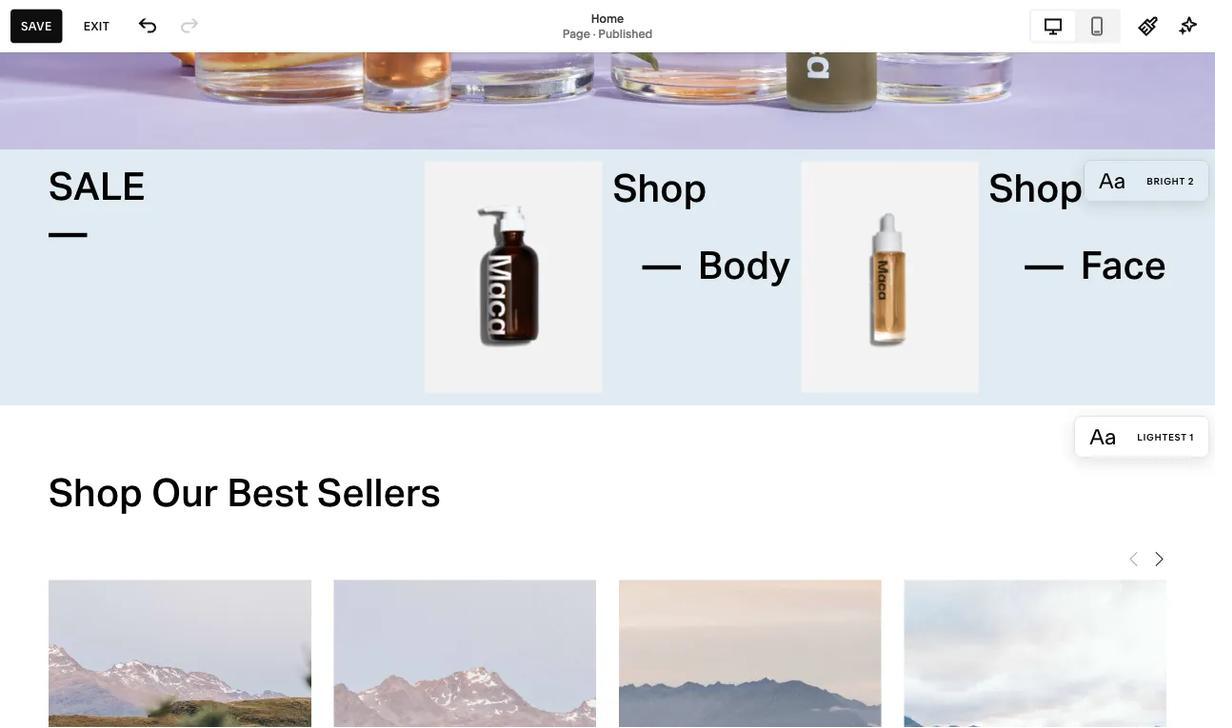 Task type: describe. For each thing, give the bounding box(es) containing it.
exit
[[84, 19, 110, 33]]

marketing
[[31, 186, 105, 204]]

published
[[599, 27, 653, 40]]

anderson
[[106, 663, 159, 677]]

exit button
[[73, 9, 120, 43]]

website link
[[31, 117, 211, 140]]

website
[[31, 118, 91, 137]]

settings
[[31, 567, 91, 586]]

selling
[[31, 152, 81, 171]]



Task type: vqa. For each thing, say whether or not it's contained in the screenshot.
Contacts
yes



Task type: locate. For each thing, give the bounding box(es) containing it.
·
[[593, 27, 596, 40]]

page
[[563, 27, 590, 40]]

ruby anderson rubyanndersson@gmail.com
[[76, 663, 230, 692]]

help
[[31, 601, 65, 620]]

home page · published
[[563, 11, 653, 40]]

save button
[[10, 9, 63, 43]]

help link
[[31, 600, 65, 621]]

tab list
[[1032, 11, 1119, 41]]

contacts link
[[31, 219, 211, 241]]

settings link
[[31, 566, 211, 589]]

ra
[[39, 671, 55, 685]]

ruby
[[76, 663, 103, 677]]

contacts
[[31, 220, 97, 238]]

selling link
[[31, 151, 211, 173]]

marketing link
[[31, 185, 211, 207]]

rubyanndersson@gmail.com
[[76, 678, 230, 692]]

save
[[21, 19, 52, 33]]

home
[[591, 11, 624, 25]]



